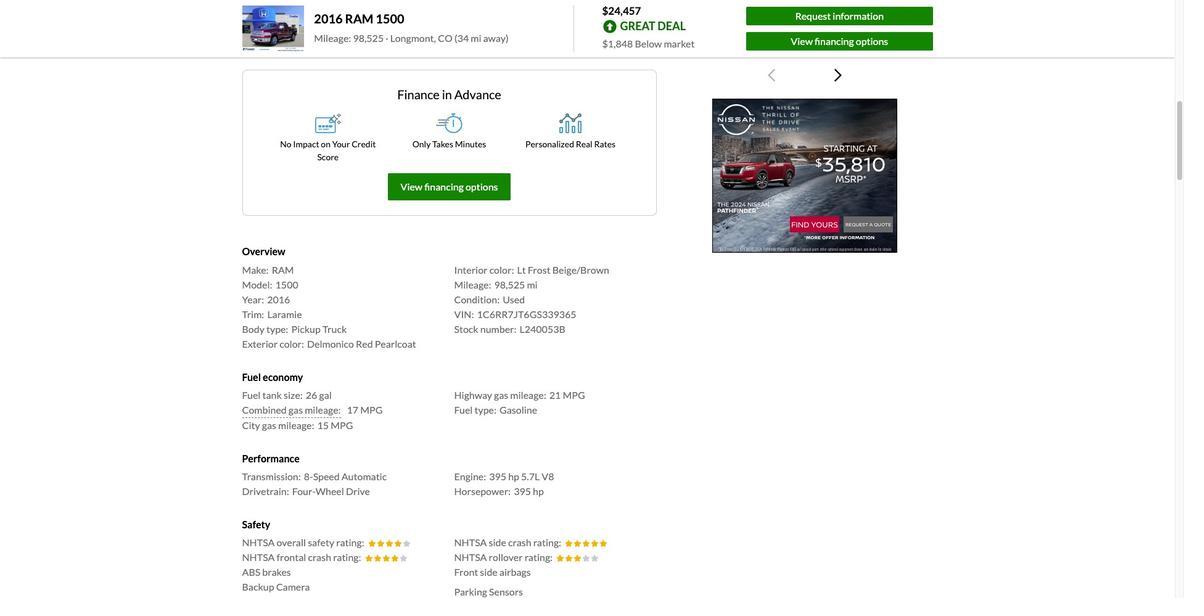 Task type: describe. For each thing, give the bounding box(es) containing it.
score.
[[791, 5, 819, 18]]

beige/brown
[[553, 264, 610, 276]]

for
[[734, 0, 748, 2]]

engine: 395 hp 5.7l v8 horsepower: 395 hp
[[454, 471, 554, 497]]

view financing options for the left view financing options button
[[401, 181, 498, 193]]

0 horizontal spatial 395
[[489, 471, 507, 483]]

0 horizontal spatial gas
[[262, 419, 276, 431]]

rating: for nhtsa side crash rating:
[[534, 537, 562, 549]]

view for the left view financing options button
[[401, 181, 423, 193]]

only
[[413, 139, 431, 150]]

gal
[[319, 389, 332, 401]]

side for front
[[480, 567, 498, 578]]

pre-qualify for financing with no impact to your credit score. button
[[677, 0, 933, 94]]

no
[[280, 139, 292, 150]]

l240053b
[[520, 323, 566, 335]]

engine:
[[454, 471, 486, 483]]

used
[[503, 293, 525, 305]]

crash for side
[[508, 537, 532, 549]]

safety
[[308, 537, 335, 549]]

gasoline inside highway gas mileage: 21 mpg fuel type: gasoline
[[500, 404, 537, 416]]

highway
[[454, 389, 492, 401]]

1 vertical spatial mileage:
[[305, 404, 341, 416]]

1 horizontal spatial speed
[[499, 28, 523, 38]]

finance
[[397, 87, 440, 102]]

transmission: 8-speed automatic drivetrain: four-wheel drive
[[242, 471, 387, 497]]

co
[[438, 32, 453, 44]]

0 horizontal spatial hp
[[509, 471, 519, 483]]

size:
[[284, 389, 303, 401]]

number:
[[481, 323, 517, 335]]

ram for model:
[[272, 264, 294, 276]]

in
[[442, 87, 452, 102]]

view for rightmost view financing options button
[[791, 35, 813, 47]]

fuel tank size: 26 gal combined gas mileage: 17 mpg city gas mileage: 15 mpg
[[242, 389, 383, 431]]

rollover
[[489, 552, 523, 563]]

1500 inside 2016 ram 1500 mileage: 98,525 · longmont, co (34 mi away)
[[376, 11, 405, 26]]

parking sensors
[[454, 586, 523, 598]]

chevron left image
[[768, 68, 775, 82]]

nhtsa for nhtsa rollover rating:
[[454, 552, 487, 563]]

model:
[[242, 279, 272, 290]]

year:
[[242, 293, 264, 305]]

overview
[[242, 246, 286, 258]]

frost
[[528, 264, 551, 276]]

1 horizontal spatial mpg
[[360, 404, 383, 416]]

fuel for economy
[[242, 371, 261, 383]]

8- inside transmission: 8-speed automatic drivetrain: four-wheel drive
[[304, 471, 313, 483]]

1 vertical spatial hp
[[533, 486, 544, 497]]

your
[[879, 0, 901, 2]]

1 horizontal spatial view financing options button
[[747, 32, 933, 50]]

delmonico
[[307, 338, 354, 350]]

side for nhtsa
[[489, 537, 507, 549]]

drive
[[346, 486, 370, 497]]

tank
[[263, 389, 282, 401]]

only takes minutes
[[413, 139, 486, 150]]

nhtsa for nhtsa frontal crash rating:
[[242, 552, 275, 563]]

5.7l
[[521, 471, 540, 483]]

below
[[635, 37, 662, 49]]

options for rightmost view financing options button
[[856, 35, 889, 47]]

camera
[[276, 581, 310, 593]]

abs brakes backup camera
[[242, 567, 310, 593]]

mileage: inside highway gas mileage: 21 mpg fuel type: gasoline
[[510, 389, 547, 401]]

2 vertical spatial mpg
[[331, 419, 353, 431]]

great
[[620, 19, 656, 33]]

17
[[347, 404, 359, 416]]

pickup
[[291, 323, 321, 335]]

away)
[[483, 32, 509, 44]]

airbags
[[500, 567, 531, 578]]

mpg inside highway gas mileage: 21 mpg fuel type: gasoline
[[563, 389, 585, 401]]

lt
[[517, 264, 526, 276]]

performance
[[242, 453, 300, 465]]

fuel inside highway gas mileage: 21 mpg fuel type: gasoline
[[454, 404, 473, 416]]

economy
[[263, 371, 303, 383]]

wheel
[[316, 486, 344, 497]]

rating: up airbags
[[525, 552, 553, 563]]

sensors
[[489, 586, 523, 598]]

rating: for nhtsa frontal crash rating:
[[333, 552, 361, 563]]

crash for frontal
[[308, 552, 331, 563]]

·
[[386, 32, 388, 44]]

mileage: inside the interior color: lt frost beige/brown mileage: 98,525 mi condition: used vin: 1c6rr7jt6gs339365 stock number: l240053b
[[454, 279, 491, 290]]

98,525 inside the interior color: lt frost beige/brown mileage: 98,525 mi condition: used vin: 1c6rr7jt6gs339365 stock number: l240053b
[[495, 279, 525, 290]]

request information button
[[747, 7, 933, 25]]

gas inside highway gas mileage: 21 mpg fuel type: gasoline
[[494, 389, 509, 401]]

market
[[664, 37, 695, 49]]

highway gas mileage: 21 mpg fuel type: gasoline
[[454, 389, 585, 416]]

2016 ram 1500 mileage: 98,525 · longmont, co (34 mi away)
[[314, 11, 509, 44]]

great deal
[[620, 19, 686, 33]]

safety
[[242, 519, 270, 531]]

real
[[576, 139, 593, 150]]

finance in advance
[[397, 87, 502, 102]]

color: inside the interior color: lt frost beige/brown mileage: 98,525 mi condition: used vin: 1c6rr7jt6gs339365 stock number: l240053b
[[490, 264, 514, 276]]

gasoline inside fuel type gasoline
[[279, 28, 312, 38]]

score
[[317, 152, 339, 163]]

options for the left view financing options button
[[466, 181, 498, 193]]

minutes
[[455, 139, 486, 150]]

red
[[356, 338, 373, 350]]

deal
[[658, 19, 686, 33]]

8-speed automatic
[[491, 28, 564, 38]]

21
[[550, 389, 561, 401]]

0 horizontal spatial view financing options button
[[388, 174, 511, 201]]

financing inside the pre-qualify for financing with no impact to your credit score.
[[750, 0, 793, 2]]

abs
[[242, 567, 261, 578]]

v8
[[542, 471, 554, 483]]

type: inside make: ram model: 1500 year: 2016 trim: laramie body type: pickup truck exterior color: delmonico red pearlcoat
[[267, 323, 288, 335]]

fuel for tank
[[242, 389, 261, 401]]

financing for rightmost view financing options button
[[815, 35, 854, 47]]

no impact on your credit score
[[280, 139, 376, 163]]

front
[[454, 567, 478, 578]]

four-
[[292, 486, 316, 497]]

0 vertical spatial 8-
[[491, 28, 499, 38]]

2 vertical spatial mileage:
[[278, 419, 314, 431]]

transmission:
[[242, 471, 301, 483]]

rating: for nhtsa overall safety rating:
[[336, 537, 364, 549]]

backup
[[242, 581, 274, 593]]

$1,848 below market
[[602, 37, 695, 49]]

rates
[[594, 139, 616, 150]]

automatic inside transmission: 8-speed automatic drivetrain: four-wheel drive
[[342, 471, 387, 483]]

mi inside the interior color: lt frost beige/brown mileage: 98,525 mi condition: used vin: 1c6rr7jt6gs339365 stock number: l240053b
[[527, 279, 538, 290]]

on
[[321, 139, 331, 150]]

98,525 inside 2016 ram 1500 mileage: 98,525 · longmont, co (34 mi away)
[[353, 32, 384, 44]]

your
[[332, 139, 350, 150]]

trim:
[[242, 308, 264, 320]]

pre-qualify for financing with no impact to your credit score.
[[679, 0, 931, 18]]



Task type: locate. For each thing, give the bounding box(es) containing it.
1 vertical spatial mileage:
[[454, 279, 491, 290]]

0 horizontal spatial view
[[401, 181, 423, 193]]

mpg right 21
[[563, 389, 585, 401]]

make: ram model: 1500 year: 2016 trim: laramie body type: pickup truck exterior color: delmonico red pearlcoat
[[242, 264, 416, 350]]

2016 ram 1500 image
[[242, 5, 304, 52]]

nhtsa for nhtsa side crash rating:
[[454, 537, 487, 549]]

type: down laramie
[[267, 323, 288, 335]]

nhtsa for nhtsa overall safety rating:
[[242, 537, 275, 549]]

color: left lt
[[490, 264, 514, 276]]

0 vertical spatial ram
[[345, 11, 374, 26]]

gas down size:
[[289, 404, 303, 416]]

fuel
[[279, 12, 300, 26], [242, 371, 261, 383], [242, 389, 261, 401], [454, 404, 473, 416]]

1 horizontal spatial type:
[[475, 404, 497, 416]]

fuel inside fuel type gasoline
[[279, 12, 300, 26]]

395 down 5.7l
[[514, 486, 531, 497]]

1 horizontal spatial 2016
[[314, 11, 343, 26]]

exterior
[[242, 338, 278, 350]]

395
[[489, 471, 507, 483], [514, 486, 531, 497]]

type: inside highway gas mileage: 21 mpg fuel type: gasoline
[[475, 404, 497, 416]]

1 horizontal spatial crash
[[508, 537, 532, 549]]

0 vertical spatial 395
[[489, 471, 507, 483]]

(34
[[455, 32, 469, 44]]

financing down takes
[[425, 181, 464, 193]]

fuel type image
[[247, 16, 267, 35]]

0 horizontal spatial gasoline
[[279, 28, 312, 38]]

1 vertical spatial 2016
[[267, 293, 290, 305]]

automatic right the away)
[[524, 28, 564, 38]]

laramie
[[267, 308, 302, 320]]

color: down pickup
[[280, 338, 304, 350]]

speed up wheel
[[313, 471, 340, 483]]

body
[[242, 323, 265, 335]]

view financing options down only takes minutes
[[401, 181, 498, 193]]

rating: up nhtsa rollover rating:
[[534, 537, 562, 549]]

information
[[833, 10, 884, 22]]

98,525 up used
[[495, 279, 525, 290]]

1 vertical spatial 1500
[[276, 279, 298, 290]]

combined
[[242, 404, 287, 416]]

fuel for type
[[279, 12, 300, 26]]

view financing options button
[[747, 32, 933, 50], [388, 174, 511, 201]]

1 vertical spatial 8-
[[304, 471, 313, 483]]

0 vertical spatial 98,525
[[353, 32, 384, 44]]

0 vertical spatial mileage:
[[510, 389, 547, 401]]

1 vertical spatial 98,525
[[495, 279, 525, 290]]

financing down request information "button"
[[815, 35, 854, 47]]

gas right the highway
[[494, 389, 509, 401]]

1 vertical spatial crash
[[308, 552, 331, 563]]

2016 up laramie
[[267, 293, 290, 305]]

0 vertical spatial 2016
[[314, 11, 343, 26]]

request information
[[796, 10, 884, 22]]

takes
[[433, 139, 453, 150]]

1 horizontal spatial view
[[791, 35, 813, 47]]

side up parking sensors
[[480, 567, 498, 578]]

nhtsa frontal crash rating:
[[242, 552, 361, 563]]

0 vertical spatial financing
[[750, 0, 793, 2]]

2016 inside 2016 ram 1500 mileage: 98,525 · longmont, co (34 mi away)
[[314, 11, 343, 26]]

personalized
[[526, 139, 574, 150]]

mileage: down interior
[[454, 279, 491, 290]]

ram for 1500
[[345, 11, 374, 26]]

financing right for
[[750, 0, 793, 2]]

0 horizontal spatial type:
[[267, 323, 288, 335]]

1 horizontal spatial gasoline
[[500, 404, 537, 416]]

type: down the highway
[[475, 404, 497, 416]]

mpg right the 15
[[331, 419, 353, 431]]

0 vertical spatial view
[[791, 35, 813, 47]]

1 vertical spatial mpg
[[360, 404, 383, 416]]

ram inside make: ram model: 1500 year: 2016 trim: laramie body type: pickup truck exterior color: delmonico red pearlcoat
[[272, 264, 294, 276]]

rating: right safety at the left of the page
[[336, 537, 364, 549]]

1 horizontal spatial 8-
[[491, 28, 499, 38]]

crash
[[508, 537, 532, 549], [308, 552, 331, 563]]

0 horizontal spatial color:
[[280, 338, 304, 350]]

horsepower:
[[454, 486, 511, 497]]

1 horizontal spatial gas
[[289, 404, 303, 416]]

0 horizontal spatial view financing options
[[401, 181, 498, 193]]

1 vertical spatial speed
[[313, 471, 340, 483]]

mileage:
[[314, 32, 351, 44], [454, 279, 491, 290]]

type:
[[267, 323, 288, 335], [475, 404, 497, 416]]

color: inside make: ram model: 1500 year: 2016 trim: laramie body type: pickup truck exterior color: delmonico red pearlcoat
[[280, 338, 304, 350]]

no
[[818, 0, 830, 2]]

1 horizontal spatial view financing options
[[791, 35, 889, 47]]

0 horizontal spatial ram
[[272, 264, 294, 276]]

1c6rr7jt6gs339365
[[477, 308, 577, 320]]

1 vertical spatial financing
[[815, 35, 854, 47]]

1 vertical spatial view financing options button
[[388, 174, 511, 201]]

mpg
[[563, 389, 585, 401], [360, 404, 383, 416], [331, 419, 353, 431]]

1 horizontal spatial hp
[[533, 486, 544, 497]]

1 horizontal spatial 395
[[514, 486, 531, 497]]

2 horizontal spatial mpg
[[563, 389, 585, 401]]

rating: down safety at the left of the page
[[333, 552, 361, 563]]

$1,848
[[602, 37, 633, 49]]

speed inside transmission: 8-speed automatic drivetrain: four-wheel drive
[[313, 471, 340, 483]]

advertisement region
[[712, 98, 897, 253]]

0 horizontal spatial mpg
[[331, 419, 353, 431]]

1500 inside make: ram model: 1500 year: 2016 trim: laramie body type: pickup truck exterior color: delmonico red pearlcoat
[[276, 279, 298, 290]]

gas down combined
[[262, 419, 276, 431]]

pre-
[[679, 0, 699, 2]]

ram right the "type"
[[345, 11, 374, 26]]

truck
[[323, 323, 347, 335]]

hp down 5.7l
[[533, 486, 544, 497]]

1 vertical spatial side
[[480, 567, 498, 578]]

side
[[489, 537, 507, 549], [480, 567, 498, 578]]

pearlcoat
[[375, 338, 416, 350]]

color:
[[490, 264, 514, 276], [280, 338, 304, 350]]

mi inside 2016 ram 1500 mileage: 98,525 · longmont, co (34 mi away)
[[471, 32, 482, 44]]

26
[[306, 389, 317, 401]]

8-
[[491, 28, 499, 38], [304, 471, 313, 483]]

mi
[[471, 32, 482, 44], [527, 279, 538, 290]]

parking
[[454, 586, 487, 598]]

fuel down the highway
[[454, 404, 473, 416]]

0 vertical spatial side
[[489, 537, 507, 549]]

0 vertical spatial hp
[[509, 471, 519, 483]]

hp left 5.7l
[[509, 471, 519, 483]]

2016 right 2016 ram 1500 image
[[314, 11, 343, 26]]

0 horizontal spatial financing
[[425, 181, 464, 193]]

0 horizontal spatial 98,525
[[353, 32, 384, 44]]

drivetrain:
[[242, 486, 289, 497]]

mi right (34
[[471, 32, 482, 44]]

1 horizontal spatial options
[[856, 35, 889, 47]]

chevron right image
[[834, 68, 842, 82]]

0 vertical spatial view financing options button
[[747, 32, 933, 50]]

mileage: down gal
[[305, 404, 341, 416]]

1 vertical spatial options
[[466, 181, 498, 193]]

condition:
[[454, 293, 500, 305]]

0 vertical spatial gasoline
[[279, 28, 312, 38]]

1 vertical spatial automatic
[[342, 471, 387, 483]]

1 horizontal spatial automatic
[[524, 28, 564, 38]]

ram inside 2016 ram 1500 mileage: 98,525 · longmont, co (34 mi away)
[[345, 11, 374, 26]]

1 vertical spatial ram
[[272, 264, 294, 276]]

view down only at the top
[[401, 181, 423, 193]]

2016 inside make: ram model: 1500 year: 2016 trim: laramie body type: pickup truck exterior color: delmonico red pearlcoat
[[267, 293, 290, 305]]

view financing options button down only takes minutes
[[388, 174, 511, 201]]

0 vertical spatial 1500
[[376, 11, 405, 26]]

1 vertical spatial gas
[[289, 404, 303, 416]]

mileage:
[[510, 389, 547, 401], [305, 404, 341, 416], [278, 419, 314, 431]]

city
[[242, 419, 260, 431]]

transmission image
[[459, 16, 479, 35]]

1 vertical spatial color:
[[280, 338, 304, 350]]

fuel economy
[[242, 371, 303, 383]]

8- up four-
[[304, 471, 313, 483]]

options down minutes
[[466, 181, 498, 193]]

1 horizontal spatial mileage:
[[454, 279, 491, 290]]

rating:
[[336, 537, 364, 549], [534, 537, 562, 549], [333, 552, 361, 563], [525, 552, 553, 563]]

0 vertical spatial automatic
[[524, 28, 564, 38]]

vin:
[[454, 308, 474, 320]]

1 horizontal spatial 1500
[[376, 11, 405, 26]]

nhtsa side crash rating:
[[454, 537, 562, 549]]

0 vertical spatial options
[[856, 35, 889, 47]]

crash up rollover at the bottom left of the page
[[508, 537, 532, 549]]

options down information
[[856, 35, 889, 47]]

0 horizontal spatial mileage:
[[314, 32, 351, 44]]

0 vertical spatial view financing options
[[791, 35, 889, 47]]

nhtsa overall safety rating:
[[242, 537, 364, 549]]

0 vertical spatial mi
[[471, 32, 482, 44]]

mileage: left the 15
[[278, 419, 314, 431]]

mileage: down the "type"
[[314, 32, 351, 44]]

gasoline
[[279, 28, 312, 38], [500, 404, 537, 416]]

view financing options button down request information "button"
[[747, 32, 933, 50]]

1 vertical spatial view
[[401, 181, 423, 193]]

0 horizontal spatial 2016
[[267, 293, 290, 305]]

1 vertical spatial gasoline
[[500, 404, 537, 416]]

speed right transmission image
[[499, 28, 523, 38]]

$24,457
[[602, 4, 641, 17]]

view down request
[[791, 35, 813, 47]]

0 vertical spatial speed
[[499, 28, 523, 38]]

0 horizontal spatial crash
[[308, 552, 331, 563]]

fuel type gasoline
[[279, 12, 325, 38]]

2 vertical spatial gas
[[262, 419, 276, 431]]

view financing options for rightmost view financing options button
[[791, 35, 889, 47]]

0 horizontal spatial 1500
[[276, 279, 298, 290]]

0 vertical spatial gas
[[494, 389, 509, 401]]

0 vertical spatial mileage:
[[314, 32, 351, 44]]

mi down frost
[[527, 279, 538, 290]]

automatic
[[524, 28, 564, 38], [342, 471, 387, 483]]

0 vertical spatial mpg
[[563, 389, 585, 401]]

impact
[[293, 139, 319, 150]]

side up nhtsa rollover rating:
[[489, 537, 507, 549]]

2 horizontal spatial gas
[[494, 389, 509, 401]]

395 up "horsepower:"
[[489, 471, 507, 483]]

overall
[[277, 537, 306, 549]]

1 vertical spatial type:
[[475, 404, 497, 416]]

mileage: inside 2016 ram 1500 mileage: 98,525 · longmont, co (34 mi away)
[[314, 32, 351, 44]]

1 horizontal spatial ram
[[345, 11, 374, 26]]

advance
[[455, 87, 502, 102]]

1500 up ·
[[376, 11, 405, 26]]

to
[[867, 0, 877, 2]]

automatic up drive
[[342, 471, 387, 483]]

1 horizontal spatial 98,525
[[495, 279, 525, 290]]

ram down overview
[[272, 264, 294, 276]]

longmont,
[[390, 32, 436, 44]]

0 horizontal spatial mi
[[471, 32, 482, 44]]

0 vertical spatial color:
[[490, 264, 514, 276]]

mileage: left 21
[[510, 389, 547, 401]]

1500 right model:
[[276, 279, 298, 290]]

0 horizontal spatial automatic
[[342, 471, 387, 483]]

mpg right 17
[[360, 404, 383, 416]]

gas
[[494, 389, 509, 401], [289, 404, 303, 416], [262, 419, 276, 431]]

type
[[302, 12, 325, 26]]

impact
[[833, 0, 865, 2]]

view financing options
[[791, 35, 889, 47], [401, 181, 498, 193]]

fuel left economy
[[242, 371, 261, 383]]

crash down safety at the left of the page
[[308, 552, 331, 563]]

view financing options down request information "button"
[[791, 35, 889, 47]]

0 vertical spatial crash
[[508, 537, 532, 549]]

2 vertical spatial financing
[[425, 181, 464, 193]]

nhtsa rollover rating:
[[454, 552, 553, 563]]

request
[[796, 10, 831, 22]]

make:
[[242, 264, 269, 276]]

1 horizontal spatial financing
[[750, 0, 793, 2]]

interior
[[454, 264, 488, 276]]

15
[[317, 419, 329, 431]]

fuel left the "type"
[[279, 12, 300, 26]]

2 horizontal spatial financing
[[815, 35, 854, 47]]

0 vertical spatial type:
[[267, 323, 288, 335]]

0 horizontal spatial options
[[466, 181, 498, 193]]

front side airbags
[[454, 567, 531, 578]]

financing
[[750, 0, 793, 2], [815, 35, 854, 47], [425, 181, 464, 193]]

1 vertical spatial mi
[[527, 279, 538, 290]]

98,525
[[353, 32, 384, 44], [495, 279, 525, 290]]

fuel up combined
[[242, 389, 261, 401]]

0 horizontal spatial speed
[[313, 471, 340, 483]]

fuel inside fuel tank size: 26 gal combined gas mileage: 17 mpg city gas mileage: 15 mpg
[[242, 389, 261, 401]]

1 vertical spatial view financing options
[[401, 181, 498, 193]]

financing for the left view financing options button
[[425, 181, 464, 193]]

8- right transmission image
[[491, 28, 499, 38]]

1 horizontal spatial mi
[[527, 279, 538, 290]]

0 horizontal spatial 8-
[[304, 471, 313, 483]]

1 horizontal spatial color:
[[490, 264, 514, 276]]

2016
[[314, 11, 343, 26], [267, 293, 290, 305]]

98,525 left ·
[[353, 32, 384, 44]]

with
[[795, 0, 816, 2]]

1 vertical spatial 395
[[514, 486, 531, 497]]

credit
[[903, 0, 931, 2]]



Task type: vqa. For each thing, say whether or not it's contained in the screenshot.
leftmost 395
yes



